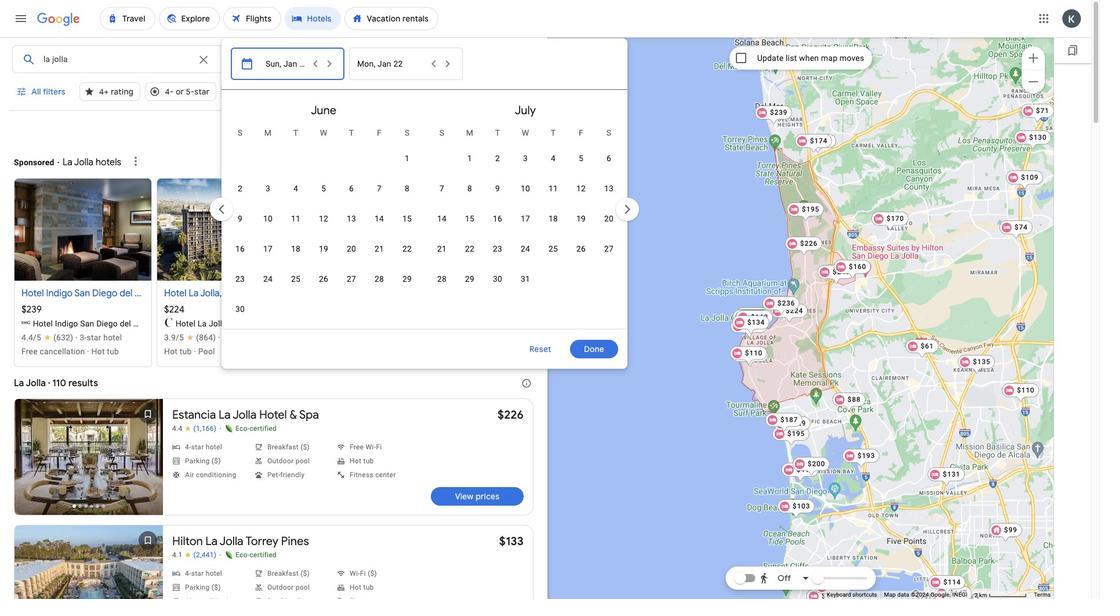 Task type: locate. For each thing, give the bounding box(es) containing it.
2 29 button from the left
[[456, 265, 484, 293]]

sat, jun 1 element
[[405, 153, 410, 164]]

$129 link
[[774, 416, 811, 430]]

2 8 button from the left
[[456, 175, 484, 203]]

san for hotel indigo san diego del mar, an ihg hotel $239
[[75, 288, 90, 299]]

12 left sat, jul 13 element at top
[[577, 184, 586, 193]]

19 for the fri, jul 19 element
[[577, 214, 586, 223]]

star down hotel la jolla, curio collection by hilton
[[230, 333, 244, 342]]

1 horizontal spatial 26 button
[[567, 235, 595, 263]]

0 horizontal spatial 22 button
[[393, 235, 421, 263]]

20 for sat, jul 20 element
[[605, 214, 614, 223]]

1 horizontal spatial 14 button
[[428, 205, 456, 233]]

21 inside june row group
[[375, 244, 384, 254]]

23 inside july row group
[[493, 244, 503, 254]]

23 for 'sun, jun 23' element
[[236, 274, 245, 284]]

24 for mon, jun 24 element
[[263, 274, 273, 284]]

0 vertical spatial $226
[[801, 239, 818, 247]]

shortcuts
[[853, 592, 878, 598]]

tue, jul 2 element
[[495, 153, 500, 164]]

1 eco-certified from the top
[[236, 425, 277, 433]]

1 vertical spatial $110
[[1018, 386, 1035, 394]]

22
[[394, 59, 403, 68], [403, 244, 412, 254], [465, 244, 475, 254]]

row containing 21
[[428, 234, 623, 264]]

star down hotel indigo san diego del mar, an ihg hotel
[[87, 333, 101, 342]]

f for june
[[377, 128, 382, 138]]

0 horizontal spatial 26 button
[[310, 265, 338, 293]]

1 vertical spatial certified
[[250, 551, 277, 559]]

2 to from the left
[[399, 125, 407, 135]]

11 button
[[540, 175, 567, 203], [282, 205, 310, 233]]

photos list
[[15, 399, 163, 525], [15, 526, 163, 599]]

8 button right fri, jun 7 element
[[393, 175, 421, 203]]

1 hot from the left
[[91, 347, 105, 356]]

la left the jolla · 110
[[14, 378, 24, 389]]

0 horizontal spatial to
[[308, 125, 316, 135]]

wed, jul 3 element
[[523, 153, 528, 164]]

5 button right 'thu, jul 4' element
[[567, 144, 595, 172]]

diego inside hotel indigo san diego del mar, an ihg hotel $239
[[92, 288, 117, 299]]

0 horizontal spatial 23
[[236, 274, 245, 284]]

17 right tue, jul 16 element on the left of the page
[[521, 214, 530, 223]]

1 inside july row group
[[468, 154, 472, 163]]

jolla left hotels in the top left of the page
[[74, 157, 94, 168]]

14 button right thu, jun 13 element
[[366, 205, 393, 233]]

stay
[[318, 125, 334, 135]]

$130 link
[[1015, 130, 1052, 150]]

1 horizontal spatial 8
[[468, 184, 472, 193]]

jolla left torrey
[[354, 319, 372, 328]]

star for hotel indigo san diego del mar, an ihg hotel $239
[[87, 333, 101, 342]]

4+ rating
[[99, 86, 134, 97]]

list containing hotel indigo san diego del mar, an ihg hotel
[[14, 178, 580, 377]]

1 vertical spatial 9
[[238, 214, 243, 223]]

del inside hotel indigo san diego del mar, an ihg hotel $239
[[120, 288, 133, 299]]

20 inside june row group
[[347, 244, 356, 254]]

10 for mon, jun 10 element
[[263, 214, 273, 223]]

16 for sun, jun 16 'element'
[[236, 244, 245, 254]]

(864)
[[196, 333, 216, 342]]

eco-
[[236, 425, 250, 433], [236, 551, 250, 559]]

2 15 from the left
[[465, 214, 475, 223]]

18 for tue, jun 18 element
[[291, 244, 301, 254]]

28 for sun, jul 28 element
[[437, 274, 447, 284]]

$195
[[802, 205, 820, 213], [788, 430, 806, 438]]

0 horizontal spatial 26
[[319, 274, 328, 284]]

1 horizontal spatial 7 button
[[428, 175, 456, 203]]

2 inside button
[[975, 592, 978, 599]]

1 vertical spatial indigo
[[55, 319, 78, 328]]

1 horizontal spatial jan
[[378, 59, 392, 68]]

1 horizontal spatial 13
[[605, 184, 614, 193]]

all
[[31, 86, 41, 97]]

2 1 button from the left
[[456, 144, 484, 172]]

0 horizontal spatial 15
[[403, 214, 412, 223]]

1 horizontal spatial m
[[466, 128, 474, 138]]

1 7 from the left
[[377, 184, 382, 193]]

la inside hotel la jolla, curio collection by hilton $224
[[189, 288, 199, 299]]

when
[[800, 53, 819, 63]]

5 right 'thu, jul 4' element
[[579, 154, 584, 163]]

1 1 button from the left
[[393, 144, 421, 172]]

$214
[[748, 312, 766, 321]]

0 horizontal spatial 1
[[405, 154, 410, 163]]

29 button inside june row group
[[393, 265, 421, 293]]

m for june
[[264, 128, 272, 138]]

1 f from the left
[[377, 128, 382, 138]]

tue, jul 23 element
[[493, 243, 503, 255]]

27 inside july row group
[[605, 244, 614, 254]]

july row group
[[428, 95, 623, 324]]

1 horizontal spatial 3
[[523, 154, 528, 163]]

1 horizontal spatial 9 button
[[484, 175, 512, 203]]

8 inside june row group
[[405, 184, 410, 193]]

3 inside june row group
[[266, 184, 270, 193]]

2 8 from the left
[[468, 184, 472, 193]]

an inside hotel indigo san diego del mar, an ihg hotel $239
[[155, 288, 165, 299]]

2 certified from the top
[[250, 551, 277, 559]]

jan right sun,
[[284, 59, 297, 68]]

mar, up hotel indigo san diego del mar, an ihg hotel
[[135, 288, 153, 299]]

pool button
[[341, 82, 384, 101]]

f for july
[[579, 128, 584, 138]]

29 button inside july row group
[[456, 265, 484, 293]]

sat, jun 29 element
[[403, 273, 412, 285]]

eco- right (1,166)
[[236, 425, 250, 433]]

2 inside july row group
[[495, 154, 500, 163]]

25 right mon, jun 24 element
[[291, 274, 301, 284]]

6 button right fri, jul 5 element
[[595, 144, 623, 172]]

30 button inside june row group
[[226, 295, 254, 323]]

24 left tue, jun 25 element
[[263, 274, 273, 284]]

curio
[[224, 288, 247, 299], [231, 319, 250, 328]]

pool
[[361, 86, 377, 97], [198, 347, 215, 356]]

16 for tue, jul 16 element on the left of the page
[[493, 214, 503, 223]]

jan right mon,
[[378, 59, 392, 68]]

26 left sat, jul 27 element
[[577, 244, 586, 254]]

off
[[778, 573, 791, 584]]

zoom in map image
[[1027, 51, 1041, 65]]

you'll
[[488, 125, 508, 135]]

15
[[403, 214, 412, 223], [465, 214, 475, 223]]

m for july
[[466, 128, 474, 138]]

0 vertical spatial eco-certified
[[236, 425, 277, 433]]

jan for 21
[[284, 59, 297, 68]]

m inside july row group
[[466, 128, 474, 138]]

1 horizontal spatial to
[[399, 125, 407, 135]]

28 left mon, jul 29 element
[[437, 274, 447, 284]]

27 right 'fri, jul 26' element
[[605, 244, 614, 254]]

13 button right wed, jun 12 element
[[338, 205, 366, 233]]

21 button left mon, jul 22 element
[[428, 235, 456, 263]]

hotel for hotel la jolla, curio collection by hilton $224
[[164, 288, 187, 299]]

30 up hotel la jolla, curio collection by hilton
[[236, 305, 245, 314]]

0 horizontal spatial hot
[[91, 347, 105, 356]]

0 vertical spatial 25
[[549, 244, 558, 254]]

2 hotel from the left
[[246, 333, 265, 342]]

17 for 'wed, jul 17' element
[[521, 214, 530, 223]]

hilton for hotel la jolla, curio collection by hilton $224
[[307, 288, 332, 299]]

27 inside june row group
[[347, 274, 356, 284]]

18 inside june row group
[[291, 244, 301, 254]]

3 for mon, jun 3 element
[[266, 184, 270, 193]]

1 hotel from the left
[[103, 333, 122, 342]]

2 inside june row group
[[238, 184, 243, 193]]

0 vertical spatial 13 button
[[595, 175, 623, 203]]

0 vertical spatial 18
[[549, 214, 558, 223]]

4- inside button
[[165, 86, 174, 97]]

28 button
[[366, 265, 393, 293], [428, 265, 456, 293]]

25 inside june row group
[[291, 274, 301, 284]]

11 for "thu, jul 11" element
[[549, 184, 558, 193]]

wed, jun 26 element
[[319, 273, 328, 285]]

0 vertical spatial 6
[[607, 154, 612, 163]]

1 horizontal spatial 11 button
[[540, 175, 567, 203]]

1 eco-certified link from the top
[[225, 424, 277, 433]]

2 km
[[975, 592, 989, 599]]

0 horizontal spatial pool
[[198, 347, 215, 356]]

collection inside hotel la jolla, curio collection by hilton $224
[[249, 288, 292, 299]]

29 for mon, jul 29 element
[[465, 274, 475, 284]]

12 for fri, jul 12 element
[[577, 184, 586, 193]]

w down the june
[[320, 128, 327, 138]]

dialog
[[208, 38, 642, 369]]

1 horizontal spatial 2 button
[[484, 144, 512, 172]]

0 vertical spatial $226 link
[[786, 236, 823, 256]]

1 down the when to visit
[[405, 154, 410, 163]]

1 vertical spatial 10
[[263, 214, 273, 223]]

11 button left wed, jun 12 element
[[282, 205, 310, 233]]

29 button right fri, jun 28 element
[[393, 265, 421, 293]]

8 right sun, jul 7 element at left
[[468, 184, 472, 193]]

collection for hotel la jolla, curio collection by hilton $224
[[249, 288, 292, 299]]

eco-certified right the (2,441)
[[236, 551, 277, 559]]

collection for hotel la jolla, curio collection by hilton
[[253, 319, 290, 328]]

1 left tue, jul 2 element
[[468, 154, 472, 163]]

1 horizontal spatial $226 link
[[786, 236, 823, 256]]

7 left mon, jul 8 element
[[440, 184, 444, 193]]

1 horizontal spatial 7
[[440, 184, 444, 193]]

$99
[[1005, 526, 1018, 534]]

0 vertical spatial 10 button
[[512, 175, 540, 203]]

1 horizontal spatial 20
[[605, 214, 614, 223]]

0 horizontal spatial 20 button
[[338, 235, 366, 263]]

4 button
[[540, 144, 567, 172], [282, 175, 310, 203]]

1 del from the top
[[120, 288, 133, 299]]

set check-out one day earlier. image
[[427, 57, 441, 71]]

25 for tue, jun 25 element
[[291, 274, 301, 284]]

eco-certified link right the (2,441)
[[225, 551, 277, 560]]

1 vertical spatial 11
[[291, 214, 301, 223]]

dialog inside filters form
[[208, 38, 642, 369]]

2 m from the left
[[466, 128, 474, 138]]

2 horizontal spatial 2
[[975, 592, 978, 599]]

25 button left 'fri, jul 26' element
[[540, 235, 567, 263]]

$134
[[752, 310, 770, 318], [748, 318, 766, 326]]

1 jan from the left
[[284, 59, 297, 68]]

row containing 7
[[428, 173, 623, 204]]

by for hotel la jolla, curio collection by hilton
[[292, 319, 301, 328]]

24
[[521, 244, 530, 254], [263, 274, 273, 284]]

fri, jul 5 element
[[579, 153, 584, 164]]

by for hotel la jolla, curio collection by hilton $224
[[295, 288, 305, 299]]

Check-in text field
[[260, 46, 329, 73]]

2 7 button from the left
[[428, 175, 456, 203]]

mar, for hotel indigo san diego del mar, an ihg hotel $239
[[135, 288, 153, 299]]

jan inside button
[[378, 59, 392, 68]]

0 vertical spatial 24 button
[[512, 235, 540, 263]]

la for hotel la jolla, curio collection by hilton
[[198, 319, 207, 328]]

24 inside july row group
[[521, 244, 530, 254]]

26 for 'fri, jul 26' element
[[577, 244, 586, 254]]

0 vertical spatial jolla,
[[200, 288, 222, 299]]

curio for hotel la jolla, curio collection by hilton
[[231, 319, 250, 328]]

1 t from the left
[[293, 128, 298, 138]]

done
[[584, 344, 605, 355]]

$191 link
[[782, 463, 819, 482]]

5 for 'wed, jun 5' element
[[321, 184, 326, 193]]

by inside hotel la jolla, curio collection by hilton $224
[[295, 288, 305, 299]]

1 14 from the left
[[375, 214, 384, 223]]

3 hot from the left
[[520, 347, 533, 356]]

la up (864)
[[198, 319, 207, 328]]

9 inside july row group
[[495, 184, 500, 193]]

1 horizontal spatial 21 button
[[428, 235, 456, 263]]

hotel for collection
[[246, 333, 265, 342]]

18 for "thu, jul 18" element
[[549, 214, 558, 223]]

9 button left mon, jun 10 element
[[226, 205, 254, 233]]

20 right wed, jun 19 element
[[347, 244, 356, 254]]

an for hotel indigo san diego del mar, an ihg hotel $239
[[155, 288, 165, 299]]

30 button inside row
[[484, 265, 512, 293]]

fri, jun 28 element
[[375, 273, 384, 285]]

0 vertical spatial 18 button
[[540, 205, 567, 233]]

25
[[549, 244, 558, 254], [291, 274, 301, 284]]

where to stay
[[280, 125, 334, 135]]

15 inside july row group
[[465, 214, 475, 223]]

30 inside row
[[493, 274, 503, 284]]

0 horizontal spatial 7
[[377, 184, 382, 193]]

4- or 5-star button
[[145, 82, 217, 101]]

29 inside june row group
[[403, 274, 412, 284]]

14 right thu, jun 13 element
[[375, 214, 384, 223]]

jan for 22
[[378, 59, 392, 68]]

mon, jun 24 element
[[263, 273, 273, 285]]

4 inside july row group
[[551, 154, 556, 163]]

29 right fri, jun 28 element
[[403, 274, 412, 284]]

5 button
[[567, 144, 595, 172], [310, 175, 338, 203]]

jan inside button
[[284, 59, 297, 68]]

1 inside june row group
[[405, 154, 410, 163]]

t left pay
[[495, 128, 500, 138]]

view prices button
[[431, 487, 524, 506]]

2 f from the left
[[579, 128, 584, 138]]

w inside june row group
[[320, 128, 327, 138]]

june row group
[[226, 95, 421, 324]]

hotel inside hotel la jolla, curio collection by hilton $224
[[164, 288, 187, 299]]

0 vertical spatial 27 button
[[595, 235, 623, 263]]

13 for sat, jul 13 element at top
[[605, 184, 614, 193]]

to left the stay in the left top of the page
[[308, 125, 316, 135]]

curio for hotel la jolla, curio collection by hilton $224
[[224, 288, 247, 299]]

Check-out text field
[[373, 46, 443, 73]]

5 inside july row group
[[579, 154, 584, 163]]

21 button left sat, jun 22 element
[[366, 235, 393, 263]]

row
[[456, 139, 623, 173], [226, 173, 421, 204], [428, 173, 623, 204], [226, 204, 421, 234], [428, 204, 623, 234], [226, 234, 421, 264], [428, 234, 623, 264], [226, 264, 421, 294], [428, 264, 540, 294]]

0 vertical spatial eco-
[[236, 425, 250, 433]]

· right sponsored
[[57, 158, 60, 167]]

7 button inside july row group
[[428, 175, 456, 203]]

4 inside june row group
[[294, 184, 298, 193]]

sat, jul 6 element
[[607, 153, 612, 164]]

previous image
[[208, 196, 236, 223]]

22 for sat, jun 22 element
[[403, 244, 412, 254]]

mar, inside hotel indigo san diego del mar, an ihg hotel $239
[[135, 288, 153, 299]]

1 vertical spatial 26
[[319, 274, 328, 284]]

0 horizontal spatial 4 button
[[282, 175, 310, 203]]

2 eco- from the top
[[236, 551, 250, 559]]

8 button
[[393, 175, 421, 203], [456, 175, 484, 203]]

4 right mon, jun 3 element
[[294, 184, 298, 193]]

diego up hotel indigo san diego del mar, an ihg hotel
[[92, 288, 117, 299]]

visit
[[409, 125, 425, 135]]

27 for thu, jun 27 element
[[347, 274, 356, 284]]

0 horizontal spatial 3
[[266, 184, 270, 193]]

12 button
[[567, 175, 595, 203], [310, 205, 338, 233]]

3 button right tue, jul 2 element
[[512, 144, 540, 172]]

3 button right sun, jun 2 element
[[254, 175, 282, 203]]

1 vertical spatial eco-certified link
[[225, 551, 277, 560]]

or
[[176, 86, 184, 97]]

16 button inside june row group
[[226, 235, 254, 263]]

8 inside july row group
[[468, 184, 472, 193]]

mon, jul 22 element
[[465, 243, 475, 255]]

0 vertical spatial 20
[[605, 214, 614, 223]]

eco- for $133
[[236, 551, 250, 559]]

0 horizontal spatial $226
[[498, 408, 524, 422]]

ihg up '3.9/5'
[[162, 319, 176, 328]]

27 button right 'fri, jul 26' element
[[595, 235, 623, 263]]

row containing 9
[[226, 204, 421, 234]]

$239 inside hotel indigo san diego del mar, an ihg hotel $239
[[21, 304, 42, 316]]

s down under
[[238, 128, 243, 138]]

1 1 from the left
[[405, 154, 410, 163]]

$249 link
[[818, 265, 855, 285]]

· right (1,166)
[[219, 424, 222, 433]]

3.9 out of 5 stars from 864 reviews image
[[164, 332, 216, 344]]

3-
[[80, 333, 87, 342]]

3 tub from the left
[[535, 347, 547, 356]]

free cancellation · hot tub
[[21, 347, 119, 356]]

hotel for hotel indigo san diego del mar, an ihg hotel
[[33, 319, 53, 328]]

2 jan from the left
[[378, 59, 392, 68]]

tue, jul 30 element
[[493, 273, 503, 285]]

0 horizontal spatial 27 button
[[338, 265, 366, 293]]

17 right sun, jun 16 'element'
[[263, 244, 273, 254]]

t left the stay in the left top of the page
[[293, 128, 298, 138]]

4
[[551, 154, 556, 163], [294, 184, 298, 193]]

la up 3.9 out of 5 stars from 864 reviews image
[[189, 288, 199, 299]]

when to visit
[[374, 125, 425, 135]]

8 for 'sat, jun 8' element
[[405, 184, 410, 193]]

$128
[[830, 583, 848, 591]]

4.4/5
[[21, 333, 41, 342]]

ihg
[[167, 288, 184, 299], [162, 319, 176, 328]]

$224 right $335
[[786, 307, 804, 315]]

15 for 'sat, jun 15' element
[[403, 214, 412, 223]]

2 7 from the left
[[440, 184, 444, 193]]

t up 'thu, jul 4' element
[[551, 128, 556, 138]]

ihg for hotel indigo san diego del mar, an ihg hotel $239
[[167, 288, 184, 299]]

1 horizontal spatial 8 button
[[456, 175, 484, 203]]

update list when map moves
[[758, 53, 865, 63]]

$125
[[266, 86, 284, 97]]

curio inside hotel la jolla, curio collection by hilton $224
[[224, 288, 247, 299]]

m
[[264, 128, 272, 138], [466, 128, 474, 138]]

18 left the fri, jul 19 element
[[549, 214, 558, 223]]

4.1 out of 5 stars from 2,441 reviews image
[[172, 551, 217, 560]]

to left visit
[[399, 125, 407, 135]]

30 button
[[484, 265, 512, 293], [226, 295, 254, 323]]

mon, jun 3 element
[[266, 183, 270, 194]]

to inside where to stay button
[[308, 125, 316, 135]]

1 horizontal spatial star
[[195, 86, 210, 97]]

tue, jul 9 element
[[495, 183, 500, 194]]

1 7 button from the left
[[366, 175, 393, 203]]

4 t from the left
[[551, 128, 556, 138]]

5 inside june row group
[[321, 184, 326, 193]]

row containing 28
[[428, 264, 540, 294]]

$133
[[500, 534, 524, 549]]

0 vertical spatial san
[[75, 288, 90, 299]]

ihg inside hotel indigo san diego del mar, an ihg hotel $239
[[167, 288, 184, 299]]

1 certified from the top
[[250, 425, 277, 433]]

fri, jul 19 element
[[577, 213, 586, 225]]

0 horizontal spatial jan
[[284, 59, 297, 68]]

29 inside july row group
[[465, 274, 475, 284]]

20 button inside june row group
[[338, 235, 366, 263]]

by down tue, jun 25 element
[[295, 288, 305, 299]]

hotel for del
[[103, 333, 122, 342]]

2 km button
[[972, 591, 1031, 599]]

map region
[[548, 37, 1055, 599]]

6 inside july row group
[[607, 154, 612, 163]]

1 vertical spatial 2
[[238, 184, 243, 193]]

del for hotel indigo san diego del mar, an ihg hotel $239
[[120, 288, 133, 299]]

0 vertical spatial 5
[[579, 154, 584, 163]]

7 inside july row group
[[440, 184, 444, 193]]

1 vertical spatial 10 button
[[254, 205, 282, 233]]

$134 link
[[737, 307, 774, 327], [733, 315, 770, 335]]

0 vertical spatial 16
[[493, 214, 503, 223]]

$170
[[887, 214, 905, 223]]

property type
[[472, 86, 526, 97]]

ihg for hotel indigo san diego del mar, an ihg hotel
[[162, 319, 176, 328]]

22 inside june row group
[[403, 244, 412, 254]]

1 15 button from the left
[[393, 205, 421, 233]]

1 w from the left
[[320, 128, 327, 138]]

24 for the wed, jul 24 element
[[521, 244, 530, 254]]

0 horizontal spatial 4-
[[165, 86, 174, 97]]

19 inside june row group
[[319, 244, 328, 254]]

grid containing june
[[226, 95, 623, 336]]

0 horizontal spatial 14
[[375, 214, 384, 223]]

0 horizontal spatial $110 link
[[730, 346, 768, 366]]

2 photos list from the top
[[15, 526, 163, 599]]

26 button left sat, jul 27 element
[[567, 235, 595, 263]]

19 inside july row group
[[577, 214, 586, 223]]

10 button right the tue, jul 9 element
[[512, 175, 540, 203]]

under
[[241, 86, 264, 97]]

collection down hotel la jolla, curio collection by hilton $224
[[253, 319, 290, 328]]

3 inside july row group
[[523, 154, 528, 163]]

$226
[[801, 239, 818, 247], [498, 408, 524, 422]]

24 inside june row group
[[263, 274, 273, 284]]

21 inside july row group
[[437, 244, 447, 254]]

1 vertical spatial 27
[[347, 274, 356, 284]]

15 button
[[393, 205, 421, 233], [456, 205, 484, 233]]

2 w from the left
[[522, 128, 529, 138]]

26 inside june row group
[[319, 274, 328, 284]]

28 inside june row group
[[375, 274, 384, 284]]

1 8 from the left
[[405, 184, 410, 193]]

f up fri, jul 5 element
[[579, 128, 584, 138]]

thu, jul 4 element
[[551, 153, 556, 164]]

curio up · 4-star hotel
[[231, 319, 250, 328]]

22 right 'fri, jun 21' element
[[403, 244, 412, 254]]

3 right sun, jun 2 element
[[266, 184, 270, 193]]

eco-certified right (1,166)
[[236, 425, 277, 433]]

2 button left 'wed, jul 3' element
[[484, 144, 512, 172]]

(1,166)
[[194, 425, 217, 433]]

9 right previous image at top left
[[238, 214, 243, 223]]

24 button left tue, jun 25 element
[[254, 265, 282, 293]]

16 button right mon, jul 15 element
[[484, 205, 512, 233]]

mon, jul 15 element
[[465, 213, 475, 225]]

by left hilton la jolla torrey pines "image"
[[292, 319, 301, 328]]

1
[[405, 154, 410, 163], [468, 154, 472, 163]]

list
[[14, 178, 580, 377]]

1 29 from the left
[[403, 274, 412, 284]]

13 inside june row group
[[347, 214, 356, 223]]

0 vertical spatial 4 button
[[540, 144, 567, 172]]

1 vertical spatial ihg
[[162, 319, 176, 328]]

2 del from the top
[[120, 319, 131, 328]]

1 vertical spatial 3 button
[[254, 175, 282, 203]]

1 horizontal spatial 15
[[465, 214, 475, 223]]

keyboard
[[827, 592, 852, 598]]

26 button
[[567, 235, 595, 263], [310, 265, 338, 293]]

18 button left the fri, jul 19 element
[[540, 205, 567, 233]]

all filters button
[[9, 82, 75, 101]]

wed, jun 19 element
[[319, 243, 328, 255]]

26 inside july row group
[[577, 244, 586, 254]]

grid
[[226, 95, 623, 336]]

1 horizontal spatial 26
[[577, 244, 586, 254]]

1 m from the left
[[264, 128, 272, 138]]

$214 link
[[733, 310, 771, 329]]

9 button right mon, jul 8 element
[[484, 175, 512, 203]]

18 button left wed, jun 19 element
[[282, 235, 310, 263]]

fri, jun 7 element
[[377, 183, 382, 194]]

2 horizontal spatial hot
[[520, 347, 533, 356]]

eco-certified for $226
[[236, 425, 277, 433]]

8
[[405, 184, 410, 193], [468, 184, 472, 193]]

17
[[521, 214, 530, 223], [263, 244, 273, 254]]

2 14 button from the left
[[428, 205, 456, 233]]

22 button right 'fri, jun 21' element
[[393, 235, 421, 263]]

0 horizontal spatial 14 button
[[366, 205, 393, 233]]

24 left thu, jul 25 element
[[521, 244, 530, 254]]

3 t from the left
[[495, 128, 500, 138]]

1 vertical spatial 5
[[321, 184, 326, 193]]

thu, jul 18 element
[[549, 213, 558, 225]]

16 inside july row group
[[493, 214, 503, 223]]

hilton inside hotel la jolla, curio collection by hilton $224
[[307, 288, 332, 299]]

done button
[[570, 335, 619, 363]]

18 left wed, jun 19 element
[[291, 244, 301, 254]]

14 inside june row group
[[375, 214, 384, 223]]

7 for sun, jul 7 element at left
[[440, 184, 444, 193]]

1 eco- from the top
[[236, 425, 250, 433]]

sun, jul 7 element
[[440, 183, 444, 194]]

25 button
[[540, 235, 567, 263], [282, 265, 310, 293]]

m inside june row group
[[264, 128, 272, 138]]

10 inside july row group
[[521, 184, 530, 193]]

$129
[[789, 419, 807, 427]]

30
[[493, 274, 503, 284], [236, 305, 245, 314]]

13 button right fri, jul 12 element
[[595, 175, 623, 203]]

to for visit
[[399, 125, 407, 135]]

m left where
[[264, 128, 272, 138]]

7 inside june row group
[[377, 184, 382, 193]]

la for hotel la jolla, curio collection by hilton $224
[[189, 288, 199, 299]]

1 29 button from the left
[[393, 265, 421, 293]]

1 21 button from the left
[[366, 235, 393, 263]]

2 14 from the left
[[437, 214, 447, 223]]

mon, jun 17 element
[[263, 243, 273, 255]]

hotel down hotel la jolla, curio collection by hilton
[[246, 333, 265, 342]]

28 inside july row group
[[437, 274, 447, 284]]

1 28 button from the left
[[366, 265, 393, 293]]

9 inside june row group
[[238, 214, 243, 223]]

23 up hotel la jolla, curio collection by hilton $224
[[236, 274, 245, 284]]

2 tub from the left
[[180, 347, 192, 356]]

1 horizontal spatial 4
[[551, 154, 556, 163]]

jolla, for hotel la jolla, curio collection by hilton $224
[[200, 288, 222, 299]]

29 right sun, jul 28 element
[[465, 274, 475, 284]]

27
[[605, 244, 614, 254], [347, 274, 356, 284]]

1 28 from the left
[[375, 274, 384, 284]]

4 button right mon, jun 3 element
[[282, 175, 310, 203]]

11 inside july row group
[[549, 184, 558, 193]]

0 horizontal spatial $239
[[21, 304, 42, 316]]

2 1 from the left
[[468, 154, 472, 163]]

19 button left thu, jun 20 element
[[310, 235, 338, 263]]

0 vertical spatial 19
[[577, 214, 586, 223]]

2 eco-certified from the top
[[236, 551, 277, 559]]

pool inside list
[[198, 347, 215, 356]]

1 15 from the left
[[403, 214, 412, 223]]

wed, jul 17 element
[[521, 213, 530, 225]]

f inside june row group
[[377, 128, 382, 138]]

0 vertical spatial 27
[[605, 244, 614, 254]]

27 left fri, jun 28 element
[[347, 274, 356, 284]]

23 inside june row group
[[236, 274, 245, 284]]

2 hot from the left
[[164, 347, 178, 356]]

4 button left fri, jul 5 element
[[540, 144, 567, 172]]

w down the july
[[522, 128, 529, 138]]

4 left fri, jul 5 element
[[551, 154, 556, 163]]

hilton la jolla torrey pines
[[316, 319, 420, 328]]

san inside hotel indigo san diego del mar, an ihg hotel $239
[[75, 288, 90, 299]]

29
[[403, 274, 412, 284], [465, 274, 475, 284]]

22 inside july row group
[[465, 244, 475, 254]]

23 for tue, jul 23 element
[[493, 244, 503, 254]]

15 button right fri, jun 14 'element'
[[393, 205, 421, 233]]

12 inside june row group
[[319, 214, 328, 223]]

11 inside june row group
[[291, 214, 301, 223]]

row containing 14
[[428, 204, 623, 234]]

0 vertical spatial 10
[[521, 184, 530, 193]]

14 for fri, jun 14 'element'
[[375, 214, 384, 223]]

17 inside june row group
[[263, 244, 273, 254]]

7 button left mon, jul 8 element
[[428, 175, 456, 203]]

hotel indigo san diego del mar, an ihg hotel
[[31, 319, 198, 328]]

$110 for the topmost $110 link
[[745, 349, 763, 357]]

20 inside july row group
[[605, 214, 614, 223]]

w inside july row group
[[522, 128, 529, 138]]

13 right wed, jun 12 element
[[347, 214, 356, 223]]

price
[[409, 86, 428, 97]]

2 29 from the left
[[465, 274, 475, 284]]

s
[[238, 128, 243, 138], [405, 128, 410, 138], [440, 128, 445, 138], [607, 128, 612, 138]]

f inside july row group
[[579, 128, 584, 138]]

15 right sun, jul 14 element
[[465, 214, 475, 223]]

1 vertical spatial an
[[151, 319, 160, 328]]

2 vertical spatial 2
[[975, 592, 978, 599]]

fri, jun 21 element
[[375, 243, 384, 255]]

29 for sat, jun 29 "element"
[[403, 274, 412, 284]]

sun, jun 23 element
[[236, 273, 245, 285]]

all filters
[[31, 86, 65, 97]]

13 inside july row group
[[605, 184, 614, 193]]

2 15 button from the left
[[456, 205, 484, 233]]

diego for hotel indigo san diego del mar, an ihg hotel $239
[[92, 288, 117, 299]]

1 vertical spatial san
[[80, 319, 94, 328]]

what you'll pay button
[[438, 119, 532, 141]]

2 eco-certified link from the top
[[225, 551, 277, 560]]

an left hotel la jolla, curio collection by hilton image
[[151, 319, 160, 328]]

to inside when to visit button
[[399, 125, 407, 135]]

dialog containing june
[[208, 38, 642, 369]]

30 inside june row group
[[236, 305, 245, 314]]

mar, for hotel indigo san diego del mar, an ihg hotel
[[133, 319, 149, 328]]

thu, jul 25 element
[[549, 243, 558, 255]]

certified
[[250, 425, 277, 433], [250, 551, 277, 559]]

1 horizontal spatial pool
[[361, 86, 377, 97]]

8 right fri, jun 7 element
[[405, 184, 410, 193]]

0 vertical spatial 19 button
[[567, 205, 595, 233]]

$224 up hotel la jolla, curio collection by hilton image
[[164, 304, 185, 316]]

2 for 2 km
[[975, 592, 978, 599]]

0 horizontal spatial 9 button
[[226, 205, 254, 233]]

wed, jun 5 element
[[321, 183, 326, 194]]

3 for 'wed, jul 3' element
[[523, 154, 528, 163]]

25 inside july row group
[[549, 244, 558, 254]]

diego
[[92, 288, 117, 299], [96, 319, 118, 328]]

main menu image
[[14, 12, 28, 26]]

1 vertical spatial 4 button
[[282, 175, 310, 203]]

0 horizontal spatial 6
[[349, 184, 354, 193]]

tub down · 3-star hotel
[[107, 347, 119, 356]]

2 28 from the left
[[437, 274, 447, 284]]

17 inside july row group
[[521, 214, 530, 223]]

1 horizontal spatial 25
[[549, 244, 558, 254]]

12 for wed, jun 12 element
[[319, 214, 328, 223]]

6 inside june row group
[[349, 184, 354, 193]]

4 for 'thu, jul 4' element
[[551, 154, 556, 163]]

hilton for hotel la jolla, curio collection by hilton
[[303, 319, 325, 328]]

30 for sun, jun 30 element
[[236, 305, 245, 314]]

1 to from the left
[[308, 125, 316, 135]]

set check-in one day earlier. image
[[309, 57, 323, 71]]

w for june
[[320, 128, 327, 138]]

hotel for hotel la jolla, curio collection by hilton
[[176, 319, 196, 328]]

18 inside july row group
[[549, 214, 558, 223]]

10 inside june row group
[[263, 214, 273, 223]]

star inside button
[[195, 86, 210, 97]]

16 inside june row group
[[236, 244, 245, 254]]

16 button left mon, jun 17 element
[[226, 235, 254, 263]]

eco- right the (2,441)
[[236, 551, 250, 559]]

1 horizontal spatial 21
[[375, 244, 384, 254]]

1 photos list from the top
[[15, 399, 163, 525]]



Task type: vqa. For each thing, say whether or not it's contained in the screenshot.


Task type: describe. For each thing, give the bounding box(es) containing it.
filters form
[[9, 37, 642, 403]]

when to visit button
[[346, 119, 432, 141]]

star for hotel la jolla, curio collection by hilton $224
[[230, 333, 244, 342]]

sponsored · la jolla hotels
[[14, 157, 121, 168]]

11 for tue, jun 11 element
[[291, 214, 301, 223]]

sun, jun 16 element
[[236, 243, 245, 255]]

sun, jul 21 element
[[437, 243, 447, 255]]

0 horizontal spatial 25 button
[[282, 265, 310, 293]]

mon, jul 1 element
[[468, 153, 472, 164]]

9 for sun, jun 9 element
[[238, 214, 243, 223]]

0 horizontal spatial 19 button
[[310, 235, 338, 263]]

21 inside button
[[300, 59, 309, 68]]

tue, jun 25 element
[[291, 273, 301, 285]]

$135 link
[[958, 355, 996, 375]]

13 for thu, jun 13 element
[[347, 214, 356, 223]]

la for hilton la jolla torrey pines
[[343, 319, 352, 328]]

2 28 button from the left
[[428, 265, 456, 293]]

july
[[515, 103, 536, 118]]

$335 link
[[737, 309, 774, 329]]

25 for thu, jul 25 element
[[549, 244, 558, 254]]

$121
[[815, 137, 832, 145]]

filters
[[43, 86, 65, 97]]

$249
[[833, 268, 851, 276]]

0 vertical spatial 5 button
[[567, 144, 595, 172]]

booking.com
[[459, 319, 510, 328]]

hot for hot tub
[[520, 347, 533, 356]]

20 button inside july row group
[[595, 205, 623, 233]]

$224 link
[[771, 304, 808, 323]]

sun, jul 14 element
[[437, 213, 447, 225]]

wed, jul 31 element
[[521, 273, 530, 285]]

6 for sat, jul 6 element
[[607, 154, 612, 163]]

2 for tue, jul 2 element
[[495, 154, 500, 163]]

1 horizontal spatial 18 button
[[540, 205, 567, 233]]

$169
[[747, 351, 764, 359]]

tue, jul 16 element
[[493, 213, 503, 225]]

9 for the tue, jul 9 element
[[495, 184, 500, 193]]

results
[[68, 378, 98, 389]]

mon, jun 10 element
[[263, 213, 273, 225]]

update
[[758, 53, 784, 63]]

1 horizontal spatial 13 button
[[595, 175, 623, 203]]

1 8 button from the left
[[393, 175, 421, 203]]

0 vertical spatial $195 link
[[787, 202, 825, 222]]

$224 inside hotel la jolla, curio collection by hilton $224
[[164, 304, 185, 316]]

1 horizontal spatial 25 button
[[540, 235, 567, 263]]

2 22 button from the left
[[456, 235, 484, 263]]

next image
[[614, 196, 642, 223]]

30 for tue, jul 30 element
[[493, 274, 503, 284]]

$262 link
[[731, 319, 768, 339]]

thu, jun 6 element
[[349, 183, 354, 194]]

inegi
[[953, 592, 968, 598]]

4 for the tue, jun 4 element
[[294, 184, 298, 193]]

1 vertical spatial $195
[[788, 430, 806, 438]]

an for hotel indigo san diego del mar, an ihg hotel
[[151, 319, 160, 328]]

17 for mon, jun 17 element
[[263, 244, 273, 254]]

where
[[280, 125, 305, 135]]

tue, jun 18 element
[[291, 243, 301, 255]]

sponsored
[[14, 158, 54, 167]]

10 for wed, jul 10 element at the left of page
[[521, 184, 530, 193]]

mon, jul 29 element
[[465, 273, 475, 285]]

$191
[[797, 466, 815, 474]]

4+ rating button
[[79, 82, 141, 101]]

1 vertical spatial 23 button
[[226, 265, 254, 293]]

0 vertical spatial $110 link
[[730, 346, 768, 366]]

sat, jul 20 element
[[605, 213, 614, 225]]

21 for the sun, jul 21 element at the left top of the page
[[437, 244, 447, 254]]

moves
[[840, 53, 865, 63]]

2 for sun, jun 2 element
[[238, 184, 243, 193]]

certified for $133
[[250, 551, 277, 559]]

1 horizontal spatial 19 button
[[567, 205, 595, 233]]

1 s from the left
[[238, 128, 243, 138]]

sat, jun 8 element
[[405, 183, 410, 194]]

$262
[[746, 322, 764, 330]]

$103
[[793, 502, 811, 510]]

sun, jan 21 button
[[259, 58, 309, 70]]

sat, jun 15 element
[[403, 213, 412, 225]]

· 4-star hotel
[[216, 333, 265, 342]]

terms
[[1035, 592, 1051, 598]]

$61
[[921, 342, 934, 350]]

1 horizontal spatial 16 button
[[484, 205, 512, 233]]

list
[[786, 53, 797, 63]]

hilton la jolla torrey pines image
[[307, 318, 316, 327]]

1 button for 30
[[393, 144, 421, 172]]

22 for mon, jul 22 element
[[465, 244, 475, 254]]

hotel indigo san diego del mar, an ihg hotel image
[[21, 318, 31, 327]]

zoom out map image
[[1027, 75, 1041, 88]]

1 horizontal spatial $224
[[786, 307, 804, 315]]

0 vertical spatial 9 button
[[484, 175, 512, 203]]

thu, jun 20 element
[[347, 243, 356, 255]]

14 for sun, jul 14 element
[[437, 214, 447, 223]]

21 for 'fri, jun 21' element
[[375, 244, 384, 254]]

km
[[980, 592, 988, 599]]

fri, jul 26 element
[[577, 243, 586, 255]]

jolla · 110
[[26, 378, 66, 389]]

san for hotel indigo san diego del mar, an ihg hotel
[[80, 319, 94, 328]]

1 vertical spatial 27 button
[[338, 265, 366, 293]]

$99 link
[[990, 523, 1023, 543]]

under $125 button
[[221, 82, 291, 101]]

1 horizontal spatial 23 button
[[484, 235, 512, 263]]

$147 link
[[935, 586, 973, 599]]

hotel la jolla, curio collection by hilton
[[173, 319, 325, 328]]

$136 link
[[768, 48, 806, 68]]

0 vertical spatial 6 button
[[595, 144, 623, 172]]

$236
[[778, 299, 796, 307]]

hotel la jolla, curio collection by hilton $224
[[164, 288, 332, 316]]

tue, jun 4 element
[[294, 183, 298, 194]]

hot tub
[[520, 347, 547, 356]]

$200
[[808, 460, 826, 468]]

$160 link
[[834, 260, 872, 279]]

2 s from the left
[[405, 128, 410, 138]]

(632)
[[53, 333, 73, 342]]

27 for sat, jul 27 element
[[605, 244, 614, 254]]

map
[[822, 53, 838, 63]]

why this ad? image
[[129, 154, 143, 168]]

$187 link
[[766, 413, 803, 433]]

$131 link
[[928, 467, 966, 487]]

1 vertical spatial 12 button
[[310, 205, 338, 233]]

reset
[[530, 344, 552, 355]]

· inside 'sponsored · la jolla hotels'
[[57, 158, 60, 167]]

to for stay
[[308, 125, 316, 135]]

· left 3-
[[75, 333, 78, 342]]

4+
[[99, 86, 109, 97]]

wed, jun 12 element
[[319, 213, 328, 225]]

eco-certified for $133
[[236, 551, 277, 559]]

1 for 30
[[405, 154, 410, 163]]

$88 link
[[833, 393, 866, 412]]

2 21 button from the left
[[428, 235, 456, 263]]

wed, jul 10 element
[[521, 183, 530, 194]]

0 vertical spatial 2 button
[[484, 144, 512, 172]]

1 vertical spatial $226
[[498, 408, 524, 422]]

jolla, for hotel la jolla, curio collection by hilton
[[209, 319, 229, 328]]

cancellation
[[40, 347, 85, 356]]

booking.com image
[[450, 318, 459, 327]]

sun, jun 30 element
[[236, 303, 245, 315]]

1 vertical spatial $195 link
[[773, 427, 810, 447]]

fri, jun 14 element
[[375, 213, 384, 225]]

indigo for hotel indigo san diego del mar, an ihg hotel
[[55, 319, 78, 328]]

sun, jun 9 element
[[238, 213, 243, 225]]

$200 link
[[793, 457, 830, 477]]

4 s from the left
[[607, 128, 612, 138]]

0 horizontal spatial 11 button
[[282, 205, 310, 233]]

tue, jun 11 element
[[291, 213, 301, 225]]

off button
[[757, 565, 814, 592]]

1 vertical spatial 26 button
[[310, 265, 338, 293]]

property
[[472, 86, 507, 97]]

hotel la jolla, curio collection by hilton image
[[164, 318, 173, 327]]

thu, jun 13 element
[[347, 213, 356, 225]]

0 horizontal spatial 17 button
[[254, 235, 282, 263]]

1 horizontal spatial 4 button
[[540, 144, 567, 172]]

google,
[[931, 592, 951, 598]]

map data ©2024 google, inegi
[[885, 592, 968, 598]]

sat, jun 22 element
[[403, 243, 412, 255]]

0 vertical spatial 11 button
[[540, 175, 567, 203]]

eco-certified link for $133
[[225, 551, 277, 560]]

row containing 1
[[456, 139, 623, 173]]

$187
[[781, 416, 799, 424]]

grid inside filters form
[[226, 95, 623, 336]]

1 horizontal spatial 12 button
[[567, 175, 595, 203]]

$121 link
[[799, 134, 837, 153]]

data
[[898, 592, 910, 598]]

sat, jul 13 element
[[605, 183, 614, 194]]

view
[[455, 491, 474, 502]]

tub for hot tub · pool
[[180, 347, 192, 356]]

4.4 out of 5 stars from 1,166 reviews image
[[172, 425, 217, 433]]

fri, jul 12 element
[[577, 183, 586, 194]]

under $125
[[241, 86, 284, 97]]

$169 link
[[732, 348, 769, 368]]

1 horizontal spatial 17 button
[[512, 205, 540, 233]]

· down 3.9 out of 5 stars from 864 reviews image
[[194, 347, 196, 356]]

$74 link
[[1000, 220, 1033, 240]]

31
[[521, 274, 530, 284]]

reset button
[[516, 335, 566, 363]]

del for hotel indigo san diego del mar, an ihg hotel
[[120, 319, 131, 328]]

$103 link
[[778, 499, 815, 519]]

sun, jul 28 element
[[437, 273, 447, 285]]

4- or 5-star
[[165, 86, 210, 97]]

8 for mon, jul 8 element
[[468, 184, 472, 193]]

22 inside button
[[394, 59, 403, 68]]

$170 link
[[872, 212, 909, 231]]

row containing 16
[[226, 234, 421, 264]]

spa button
[[295, 82, 336, 101]]

26 for wed, jun 26 element
[[319, 274, 328, 284]]

property type button
[[453, 82, 546, 101]]

1 22 button from the left
[[393, 235, 421, 263]]

hot tub · pool
[[164, 347, 215, 356]]

0 horizontal spatial 3 button
[[254, 175, 282, 203]]

· down · 3-star hotel
[[87, 347, 89, 356]]

1 vertical spatial 24 button
[[254, 265, 282, 293]]

map
[[885, 592, 896, 598]]

thu, jun 27 element
[[347, 273, 356, 285]]

eco-certified link for $226
[[225, 424, 277, 433]]

when
[[374, 125, 397, 135]]

set check-out one day later. image
[[441, 57, 455, 71]]

1 vertical spatial $226 link
[[498, 408, 524, 422]]

0 horizontal spatial 2 button
[[226, 175, 254, 203]]

$133 link
[[500, 534, 524, 549]]

certified for $226
[[250, 425, 277, 433]]

$61 link
[[906, 339, 939, 359]]

price button
[[389, 82, 448, 101]]

· 3-star hotel
[[73, 333, 122, 342]]

1 vertical spatial 4-
[[223, 333, 230, 342]]

hotel indigo san diego del mar, an ihg hotel $239
[[21, 288, 208, 316]]

0 vertical spatial $195
[[802, 205, 820, 213]]

1 tub from the left
[[107, 347, 119, 356]]

thu, jul 11 element
[[549, 183, 558, 194]]

$110 for the rightmost $110 link
[[1018, 386, 1035, 394]]

7 for fri, jun 7 element
[[377, 184, 382, 193]]

indigo for hotel indigo san diego del mar, an ihg hotel $239
[[46, 288, 73, 299]]

1 14 button from the left
[[366, 205, 393, 233]]

0 vertical spatial 26 button
[[567, 235, 595, 263]]

3.9/5
[[164, 333, 184, 342]]

1 button for 6
[[456, 144, 484, 172]]

sat, jul 27 element
[[605, 243, 614, 255]]

row containing 2
[[226, 173, 421, 204]]

$335
[[752, 312, 770, 320]]

sun, jun 2 element
[[238, 183, 243, 194]]

1 horizontal spatial 3 button
[[512, 144, 540, 172]]

$88
[[848, 395, 861, 404]]

mon, jul 8 element
[[468, 183, 472, 194]]

1 vertical spatial 18 button
[[282, 235, 310, 263]]

1 horizontal spatial $110 link
[[1003, 383, 1040, 403]]

set check-in one day later. image
[[323, 57, 337, 71]]

eco- for $226
[[236, 425, 250, 433]]

$136
[[783, 51, 801, 59]]

$131
[[943, 470, 961, 478]]

0 horizontal spatial 6 button
[[338, 175, 366, 203]]

28 for fri, jun 28 element
[[375, 274, 384, 284]]

$109
[[1022, 173, 1039, 181]]

clear image
[[197, 53, 211, 67]]

1 horizontal spatial $239
[[770, 108, 788, 116]]

row containing 23
[[226, 264, 421, 294]]

photos list for $133
[[15, 526, 163, 599]]

pool inside button
[[361, 86, 377, 97]]

1 for 6
[[468, 154, 472, 163]]

· right the (2,441)
[[219, 551, 222, 560]]

4.4 out of 5 stars from 632 reviews image
[[21, 332, 73, 344]]

diego for hotel indigo san diego del mar, an ihg hotel
[[96, 319, 118, 328]]

0 horizontal spatial 5 button
[[310, 175, 338, 203]]

sun, jan 21
[[266, 59, 309, 68]]

1 horizontal spatial $226
[[801, 239, 818, 247]]

· right (864)
[[218, 333, 220, 342]]

3 s from the left
[[440, 128, 445, 138]]

0 horizontal spatial 10 button
[[254, 205, 282, 233]]

7 button inside june row group
[[366, 175, 393, 203]]

0 horizontal spatial jolla
[[74, 157, 94, 168]]

1 vertical spatial 13 button
[[338, 205, 366, 233]]

1 vertical spatial jolla
[[354, 319, 372, 328]]

wed, jul 24 element
[[521, 243, 530, 255]]

keyboard shortcuts
[[827, 592, 878, 598]]

tub for hot tub
[[535, 347, 547, 356]]

1 horizontal spatial 10 button
[[512, 175, 540, 203]]

6 for thu, jun 6 element
[[349, 184, 354, 193]]

2 t from the left
[[349, 128, 354, 138]]

hotel for hotel indigo san diego del mar, an ihg hotel $239
[[21, 288, 44, 299]]

terms link
[[1035, 592, 1051, 598]]

19 for wed, jun 19 element
[[319, 244, 328, 254]]

la right sponsored
[[63, 157, 72, 168]]

hot for hot tub · pool
[[164, 347, 178, 356]]

la jolla · 110 results
[[14, 378, 98, 389]]

spa
[[315, 86, 329, 97]]



